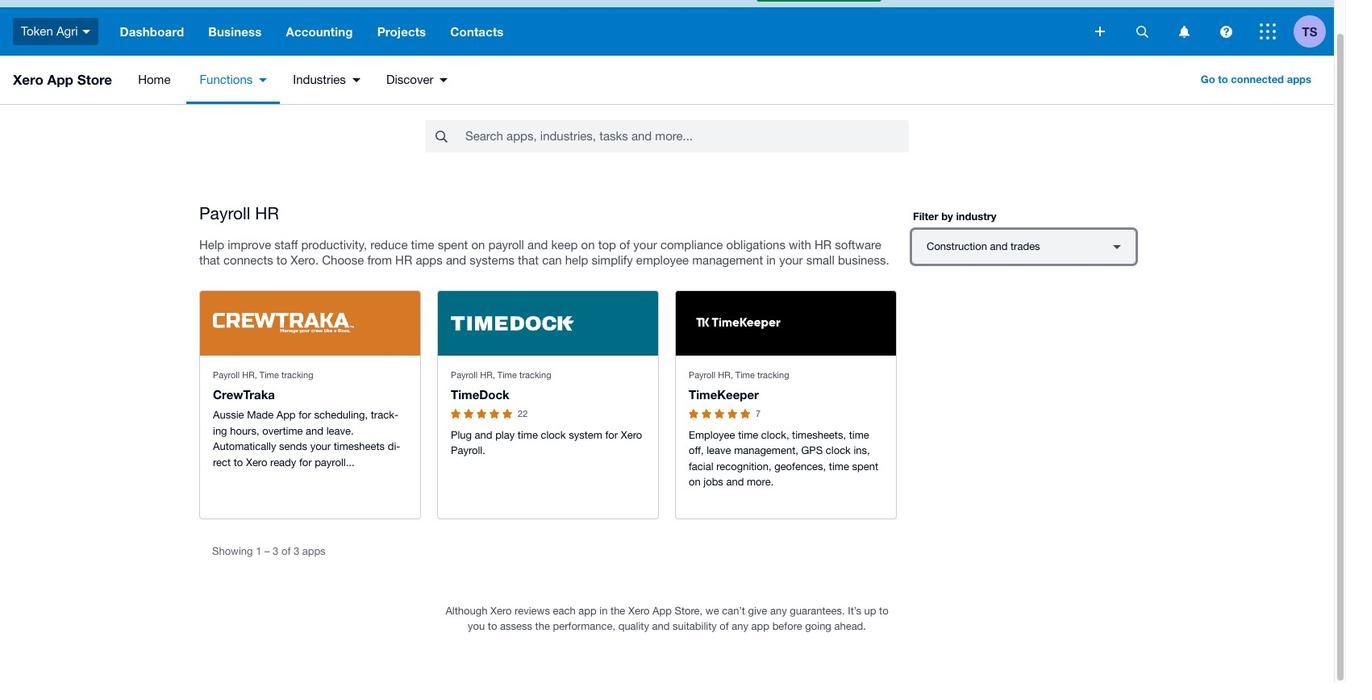 Task type: vqa. For each thing, say whether or not it's contained in the screenshot.
Books
no



Task type: locate. For each thing, give the bounding box(es) containing it.
help
[[565, 253, 588, 267]]

app inside payroll hr, time tracking crewtraka aussie made app for scheduling, track ing hours, overtime and leave. automatically sends your timesheets di rect to xero ready for payroll...
[[276, 409, 296, 421]]

payroll...
[[315, 456, 354, 468]]

timedock logo image
[[451, 316, 575, 331]]

1 vertical spatial hr
[[815, 238, 832, 251]]

app inside although xero reviews each app in the xero app store, we can't give any guarantees. it's up to you to assess the performance, quality and suitability of any app before going ahead.
[[653, 605, 672, 617]]

of right top on the top
[[619, 238, 630, 251]]

1 horizontal spatial tracking
[[519, 370, 551, 380]]

aussie
[[213, 409, 244, 421]]

spent
[[438, 238, 468, 251], [852, 460, 878, 472]]

compliance
[[660, 238, 723, 251]]

0 horizontal spatial time
[[260, 370, 279, 380]]

banner
[[0, 0, 1334, 56]]

menu containing home
[[122, 56, 461, 104]]

1 vertical spatial apps
[[416, 253, 443, 267]]

time inside 'help improve staff productivity, reduce time spent on payroll and keep on top of your compliance obligations with hr software that connects to xero. choose from hr apps and systems that can help simplify employee management in your small business.'
[[411, 238, 434, 251]]

2 vertical spatial your
[[310, 441, 331, 453]]

0 vertical spatial apps
[[1287, 73, 1311, 85]]

0 vertical spatial clock
[[541, 429, 566, 441]]

payroll for payroll hr
[[199, 203, 250, 223]]

1 horizontal spatial app
[[276, 409, 296, 421]]

0 horizontal spatial your
[[310, 441, 331, 453]]

payroll.
[[451, 445, 485, 457]]

3 hr, from the left
[[718, 370, 733, 380]]

for down sends
[[299, 456, 312, 468]]

payroll inside payroll hr, time tracking timekeeper
[[689, 370, 716, 380]]

in inside 'help improve staff productivity, reduce time spent on payroll and keep on top of your compliance obligations with hr software that connects to xero. choose from hr apps and systems that can help simplify employee management in your small business.'
[[766, 253, 776, 267]]

1 vertical spatial the
[[535, 620, 550, 633]]

can't
[[722, 605, 745, 617]]

your up payroll...
[[310, 441, 331, 453]]

and inside although xero reviews each app in the xero app store, we can't give any guarantees. it's up to you to assess the performance, quality and suitability of any app before going ahead.
[[652, 620, 670, 633]]

and left systems on the left top of the page
[[446, 253, 466, 267]]

hr, up timekeeper 'link'
[[718, 370, 733, 380]]

app left store
[[47, 71, 73, 88]]

xero app store
[[13, 71, 112, 88]]

1 vertical spatial of
[[281, 545, 291, 557]]

2 horizontal spatial apps
[[1287, 73, 1311, 85]]

each
[[553, 605, 576, 617]]

time for timedock
[[498, 370, 517, 380]]

your inside payroll hr, time tracking crewtraka aussie made app for scheduling, track ing hours, overtime and leave. automatically sends your timesheets di rect to xero ready for payroll...
[[310, 441, 331, 453]]

1 horizontal spatial time
[[498, 370, 517, 380]]

and inside employee time clock, timesheets, time off, leave management, gps clock ins, facial recognition, geofences, time spent on jobs and more.
[[726, 476, 744, 488]]

time down 'timesheets,'
[[829, 460, 849, 472]]

crewtraka
[[213, 387, 275, 402]]

xero inside payroll hr, time tracking crewtraka aussie made app for scheduling, track ing hours, overtime and leave. automatically sends your timesheets di rect to xero ready for payroll...
[[246, 456, 267, 468]]

time inside payroll hr, time tracking timekeeper
[[735, 370, 755, 380]]

the up the quality
[[611, 605, 625, 617]]

ahead.
[[834, 620, 866, 633]]

ts button
[[1294, 7, 1334, 56]]

2 vertical spatial for
[[299, 456, 312, 468]]

contacts button
[[438, 7, 516, 56]]

tracking up ing
[[281, 370, 313, 380]]

before
[[772, 620, 802, 633]]

0 vertical spatial hr
[[255, 203, 279, 223]]

payroll up the timekeeper
[[689, 370, 716, 380]]

tracking for timekeeper
[[757, 370, 789, 380]]

hr,
[[242, 370, 257, 380], [480, 370, 495, 380], [718, 370, 733, 380]]

None search field
[[425, 120, 909, 152]]

functions button
[[187, 56, 280, 104]]

1 horizontal spatial on
[[581, 238, 595, 251]]

xero right system
[[621, 429, 642, 441]]

industries button
[[280, 56, 373, 104]]

tracking for crewtraka
[[281, 370, 313, 380]]

2 horizontal spatial on
[[689, 476, 701, 488]]

crewtraka link
[[213, 387, 275, 402]]

svg image
[[1136, 25, 1148, 38], [1179, 25, 1189, 38], [1220, 25, 1232, 38], [1095, 27, 1105, 36]]

time inside "payroll hr, time tracking timedock"
[[498, 370, 517, 380]]

choose
[[322, 253, 364, 267]]

tracking inside payroll hr, time tracking crewtraka aussie made app for scheduling, track ing hours, overtime and leave. automatically sends your timesheets di rect to xero ready for payroll...
[[281, 370, 313, 380]]

go to connected apps link
[[1191, 67, 1321, 93]]

hr, inside "payroll hr, time tracking timedock"
[[480, 370, 495, 380]]

tracking up '22'
[[519, 370, 551, 380]]

1 time from the left
[[260, 370, 279, 380]]

to inside payroll hr, time tracking crewtraka aussie made app for scheduling, track ing hours, overtime and leave. automatically sends your timesheets di rect to xero ready for payroll...
[[234, 456, 243, 468]]

app up overtime
[[276, 409, 296, 421]]

hr up small
[[815, 238, 832, 251]]

2 horizontal spatial hr
[[815, 238, 832, 251]]

payroll up timedock
[[451, 370, 478, 380]]

payroll up crewtraka link at left
[[213, 370, 240, 380]]

to
[[1218, 73, 1228, 85], [277, 253, 287, 267], [234, 456, 243, 468], [879, 605, 888, 617], [488, 620, 497, 633]]

menu
[[122, 56, 461, 104]]

quality
[[618, 620, 649, 633]]

2 horizontal spatial hr,
[[718, 370, 733, 380]]

payroll hr, time tracking crewtraka aussie made app for scheduling, track ing hours, overtime and leave. automatically sends your timesheets di rect to xero ready for payroll...
[[213, 370, 400, 468]]

play
[[495, 429, 515, 441]]

recognition,
[[716, 460, 771, 472]]

2 vertical spatial app
[[653, 605, 672, 617]]

1 vertical spatial any
[[732, 620, 748, 633]]

svg image
[[1260, 23, 1276, 40], [82, 30, 90, 34]]

software
[[835, 238, 881, 251]]

although xero reviews each app in the xero app store, we can't give any guarantees. it's up to you to assess the performance, quality and suitability of any app before going ahead.
[[446, 605, 888, 633]]

that left can
[[518, 253, 539, 267]]

time inside payroll hr, time tracking crewtraka aussie made app for scheduling, track ing hours, overtime and leave. automatically sends your timesheets di rect to xero ready for payroll...
[[260, 370, 279, 380]]

1 tracking from the left
[[281, 370, 313, 380]]

on up systems on the left top of the page
[[471, 238, 485, 251]]

0 horizontal spatial of
[[281, 545, 291, 557]]

your
[[633, 238, 657, 251], [779, 253, 803, 267], [310, 441, 331, 453]]

suitability
[[673, 620, 717, 633]]

2 tracking from the left
[[519, 370, 551, 380]]

0 horizontal spatial the
[[535, 620, 550, 633]]

0 horizontal spatial 3
[[273, 545, 279, 557]]

on left top on the top
[[581, 238, 595, 251]]

tracking inside payroll hr, time tracking timekeeper
[[757, 370, 789, 380]]

app left store,
[[653, 605, 672, 617]]

0 vertical spatial app
[[47, 71, 73, 88]]

employee
[[636, 253, 689, 267]]

functions
[[200, 73, 253, 86]]

management
[[692, 253, 763, 267]]

22
[[518, 409, 528, 419]]

time up timedock link
[[498, 370, 517, 380]]

to inside 'help improve staff productivity, reduce time spent on payroll and keep on top of your compliance obligations with hr software that connects to xero. choose from hr apps and systems that can help simplify employee management in your small business.'
[[277, 253, 287, 267]]

on
[[471, 238, 485, 251], [581, 238, 595, 251], [689, 476, 701, 488]]

that down help
[[199, 253, 220, 267]]

2 horizontal spatial app
[[653, 605, 672, 617]]

for up overtime
[[299, 409, 311, 421]]

1 horizontal spatial the
[[611, 605, 625, 617]]

dashboard
[[120, 24, 184, 39]]

1 horizontal spatial 3
[[293, 545, 299, 557]]

give
[[748, 605, 767, 617]]

apps inside go to connected apps 'link'
[[1287, 73, 1311, 85]]

scheduling,
[[314, 409, 368, 421]]

time inside plug and play time clock system for xero payroll.
[[518, 429, 538, 441]]

1 hr, from the left
[[242, 370, 257, 380]]

3
[[273, 545, 279, 557], [293, 545, 299, 557]]

off,
[[689, 445, 704, 457]]

0 vertical spatial for
[[299, 409, 311, 421]]

automatically
[[213, 441, 276, 453]]

hr, inside payroll hr, time tracking timekeeper
[[718, 370, 733, 380]]

the
[[611, 605, 625, 617], [535, 620, 550, 633]]

ins,
[[854, 445, 870, 457]]

obligations
[[726, 238, 785, 251]]

spent inside 'help improve staff productivity, reduce time spent on payroll and keep on top of your compliance obligations with hr software that connects to xero. choose from hr apps and systems that can help simplify employee management in your small business.'
[[438, 238, 468, 251]]

time down '22'
[[518, 429, 538, 441]]

1 horizontal spatial app
[[751, 620, 769, 633]]

to right up
[[879, 605, 888, 617]]

in up performance,
[[599, 605, 608, 617]]

go to connected apps
[[1201, 73, 1311, 85]]

2 hr, from the left
[[480, 370, 495, 380]]

0 vertical spatial of
[[619, 238, 630, 251]]

gps
[[801, 445, 823, 457]]

tracking for timedock
[[519, 370, 551, 380]]

clock
[[541, 429, 566, 441], [826, 445, 851, 457]]

1 horizontal spatial that
[[518, 253, 539, 267]]

spent inside employee time clock, timesheets, time off, leave management, gps clock ins, facial recognition, geofences, time spent on jobs and more.
[[852, 460, 878, 472]]

1 horizontal spatial hr,
[[480, 370, 495, 380]]

Search apps, industries, tasks and more... field
[[464, 121, 908, 152]]

payroll hr
[[199, 203, 279, 223]]

1 vertical spatial spent
[[852, 460, 878, 472]]

svg image left ts
[[1260, 23, 1276, 40]]

payroll hr, time tracking timedock
[[451, 370, 551, 402]]

apps right "connected"
[[1287, 73, 1311, 85]]

1 horizontal spatial spent
[[852, 460, 878, 472]]

1 vertical spatial in
[[599, 605, 608, 617]]

clock,
[[761, 429, 789, 441]]

1 horizontal spatial of
[[619, 238, 630, 251]]

3 tracking from the left
[[757, 370, 789, 380]]

made
[[247, 409, 274, 421]]

geofences,
[[774, 460, 826, 472]]

plug
[[451, 429, 472, 441]]

and left trades
[[990, 240, 1008, 253]]

tracking inside "payroll hr, time tracking timedock"
[[519, 370, 551, 380]]

3 time from the left
[[735, 370, 755, 380]]

hr, for timekeeper
[[718, 370, 733, 380]]

0 horizontal spatial any
[[732, 620, 748, 633]]

0 horizontal spatial svg image
[[82, 30, 90, 34]]

on down the facial
[[689, 476, 701, 488]]

1 horizontal spatial hr
[[395, 253, 412, 267]]

by
[[941, 209, 953, 222]]

spent down ins,
[[852, 460, 878, 472]]

2 vertical spatial apps
[[302, 545, 326, 557]]

2 horizontal spatial tracking
[[757, 370, 789, 380]]

1 vertical spatial app
[[751, 620, 769, 633]]

small
[[806, 253, 835, 267]]

app
[[47, 71, 73, 88], [276, 409, 296, 421], [653, 605, 672, 617]]

2 horizontal spatial your
[[779, 253, 803, 267]]

showing
[[212, 545, 253, 557]]

help
[[199, 238, 224, 251]]

time up timekeeper 'link'
[[735, 370, 755, 380]]

1 3 from the left
[[273, 545, 279, 557]]

you
[[468, 620, 485, 633]]

0 vertical spatial app
[[579, 605, 597, 617]]

to down automatically
[[234, 456, 243, 468]]

time up crewtraka at the left bottom
[[260, 370, 279, 380]]

hr, up timedock
[[480, 370, 495, 380]]

tracking up 7
[[757, 370, 789, 380]]

0 horizontal spatial in
[[599, 605, 608, 617]]

xero down automatically
[[246, 456, 267, 468]]

of down can't
[[720, 620, 729, 633]]

1 horizontal spatial apps
[[416, 253, 443, 267]]

any up before
[[770, 605, 787, 617]]

2 horizontal spatial time
[[735, 370, 755, 380]]

to right go
[[1218, 73, 1228, 85]]

hr up improve
[[255, 203, 279, 223]]

and right the quality
[[652, 620, 670, 633]]

0 vertical spatial spent
[[438, 238, 468, 251]]

time right reduce
[[411, 238, 434, 251]]

0 vertical spatial in
[[766, 253, 776, 267]]

payroll for payroll hr, time tracking crewtraka aussie made app for scheduling, track ing hours, overtime and leave. automatically sends your timesheets di rect to xero ready for payroll...
[[213, 370, 240, 380]]

di
[[388, 441, 400, 453]]

your up employee
[[633, 238, 657, 251]]

of inside although xero reviews each app in the xero app store, we can't give any guarantees. it's up to you to assess the performance, quality and suitability of any app before going ahead.
[[720, 620, 729, 633]]

time up ins,
[[849, 429, 869, 441]]

clock left ins,
[[826, 445, 851, 457]]

2 time from the left
[[498, 370, 517, 380]]

apps inside 'help improve staff productivity, reduce time spent on payroll and keep on top of your compliance obligations with hr software that connects to xero. choose from hr apps and systems that can help simplify employee management in your small business.'
[[416, 253, 443, 267]]

for right system
[[605, 429, 618, 441]]

in down obligations
[[766, 253, 776, 267]]

performance,
[[553, 620, 615, 633]]

home button
[[122, 56, 187, 104]]

1 vertical spatial clock
[[826, 445, 851, 457]]

and left the play
[[475, 429, 492, 441]]

for
[[299, 409, 311, 421], [605, 429, 618, 441], [299, 456, 312, 468]]

crewtraka logo image
[[213, 313, 354, 333]]

spent left the "payroll"
[[438, 238, 468, 251]]

systems
[[470, 253, 515, 267]]

to right the you
[[488, 620, 497, 633]]

for inside plug and play time clock system for xero payroll.
[[605, 429, 618, 441]]

to down staff
[[277, 253, 287, 267]]

hr, up crewtraka at the left bottom
[[242, 370, 257, 380]]

that
[[199, 253, 220, 267], [518, 253, 539, 267]]

productivity,
[[301, 238, 367, 251]]

going
[[805, 620, 831, 633]]

payroll inside "payroll hr, time tracking timedock"
[[451, 370, 478, 380]]

1 horizontal spatial clock
[[826, 445, 851, 457]]

1 vertical spatial for
[[605, 429, 618, 441]]

any down can't
[[732, 620, 748, 633]]

of inside 'help improve staff productivity, reduce time spent on payroll and keep on top of your compliance obligations with hr software that connects to xero. choose from hr apps and systems that can help simplify employee management in your small business.'
[[619, 238, 630, 251]]

time for timekeeper
[[735, 370, 755, 380]]

and down recognition,
[[726, 476, 744, 488]]

0 horizontal spatial that
[[199, 253, 220, 267]]

and up rect
[[306, 425, 323, 437]]

the down reviews
[[535, 620, 550, 633]]

app up performance,
[[579, 605, 597, 617]]

0 horizontal spatial clock
[[541, 429, 566, 441]]

0 vertical spatial the
[[611, 605, 625, 617]]

0 horizontal spatial tracking
[[281, 370, 313, 380]]

payroll up help
[[199, 203, 250, 223]]

of right the –
[[281, 545, 291, 557]]

app down give
[[751, 620, 769, 633]]

apps right the –
[[302, 545, 326, 557]]

svg image right agri on the top
[[82, 30, 90, 34]]

apps
[[1287, 73, 1311, 85], [416, 253, 443, 267], [302, 545, 326, 557]]

1 horizontal spatial in
[[766, 253, 776, 267]]

0 vertical spatial your
[[633, 238, 657, 251]]

your down the with
[[779, 253, 803, 267]]

payroll inside payroll hr, time tracking crewtraka aussie made app for scheduling, track ing hours, overtime and leave. automatically sends your timesheets di rect to xero ready for payroll...
[[213, 370, 240, 380]]

1 vertical spatial app
[[276, 409, 296, 421]]

banner containing ts
[[0, 0, 1334, 56]]

2 horizontal spatial of
[[720, 620, 729, 633]]

2 vertical spatial of
[[720, 620, 729, 633]]

from
[[367, 253, 392, 267]]

timedock
[[451, 387, 510, 402]]

sends
[[279, 441, 307, 453]]

filter by industry
[[913, 209, 996, 222]]

in
[[766, 253, 776, 267], [599, 605, 608, 617]]

facial
[[689, 460, 713, 472]]

hr down reduce
[[395, 253, 412, 267]]

hr, inside payroll hr, time tracking crewtraka aussie made app for scheduling, track ing hours, overtime and leave. automatically sends your timesheets di rect to xero ready for payroll...
[[242, 370, 257, 380]]

apps right from
[[416, 253, 443, 267]]

0 vertical spatial any
[[770, 605, 787, 617]]

0 horizontal spatial spent
[[438, 238, 468, 251]]

0 horizontal spatial hr,
[[242, 370, 257, 380]]

hours,
[[230, 425, 259, 437]]

clock left system
[[541, 429, 566, 441]]



Task type: describe. For each thing, give the bounding box(es) containing it.
it's
[[848, 605, 861, 617]]

payroll for payroll hr, time tracking timekeeper
[[689, 370, 716, 380]]

xero down token
[[13, 71, 43, 88]]

top
[[598, 238, 616, 251]]

xero up the quality
[[628, 605, 650, 617]]

keep
[[551, 238, 578, 251]]

7
[[756, 409, 761, 419]]

employee
[[689, 429, 735, 441]]

payroll for payroll hr, time tracking timedock
[[451, 370, 478, 380]]

and inside construction and trades popup button
[[990, 240, 1008, 253]]

store
[[77, 71, 112, 88]]

1 horizontal spatial your
[[633, 238, 657, 251]]

in inside although xero reviews each app in the xero app store, we can't give any guarantees. it's up to you to assess the performance, quality and suitability of any app before going ahead.
[[599, 605, 608, 617]]

clock inside employee time clock, timesheets, time off, leave management, gps clock ins, facial recognition, geofences, time spent on jobs and more.
[[826, 445, 851, 457]]

projects button
[[365, 7, 438, 56]]

industry
[[956, 209, 996, 222]]

and up can
[[528, 238, 548, 251]]

2 that from the left
[[518, 253, 539, 267]]

home
[[138, 73, 171, 86]]

0 horizontal spatial hr
[[255, 203, 279, 223]]

ing
[[213, 409, 398, 437]]

token
[[21, 24, 53, 38]]

2 3 from the left
[[293, 545, 299, 557]]

staff
[[275, 238, 298, 251]]

timesheets
[[334, 441, 385, 453]]

store,
[[675, 605, 703, 617]]

jobs
[[704, 476, 723, 488]]

hr, for timedock
[[480, 370, 495, 380]]

track
[[371, 409, 398, 421]]

and inside payroll hr, time tracking crewtraka aussie made app for scheduling, track ing hours, overtime and leave. automatically sends your timesheets di rect to xero ready for payroll...
[[306, 425, 323, 437]]

construction and trades button
[[913, 231, 1135, 263]]

on inside employee time clock, timesheets, time off, leave management, gps clock ins, facial recognition, geofences, time spent on jobs and more.
[[689, 476, 701, 488]]

more.
[[747, 476, 774, 488]]

reviews
[[515, 605, 550, 617]]

xero up assess
[[490, 605, 512, 617]]

can
[[542, 253, 562, 267]]

agri
[[56, 24, 78, 38]]

showing 1 – 3 of 3 apps
[[212, 545, 326, 557]]

go
[[1201, 73, 1215, 85]]

discover button
[[373, 56, 461, 104]]

payroll hr, time tracking timekeeper
[[689, 370, 789, 402]]

leave.
[[326, 425, 354, 437]]

to inside 'link'
[[1218, 73, 1228, 85]]

system
[[569, 429, 602, 441]]

with
[[789, 238, 811, 251]]

business
[[208, 24, 262, 39]]

ts
[[1302, 24, 1317, 38]]

industries
[[293, 73, 346, 86]]

leave
[[707, 445, 731, 457]]

up
[[864, 605, 876, 617]]

business.
[[838, 253, 889, 267]]

improve
[[228, 238, 271, 251]]

accounting
[[286, 24, 353, 39]]

timesheets,
[[792, 429, 846, 441]]

accounting button
[[274, 7, 365, 56]]

1 horizontal spatial any
[[770, 605, 787, 617]]

construction and trades
[[927, 240, 1040, 253]]

projects
[[377, 24, 426, 39]]

0 horizontal spatial app
[[47, 71, 73, 88]]

business button
[[196, 7, 274, 56]]

discover
[[386, 73, 433, 86]]

plug and play time clock system for xero payroll.
[[451, 429, 642, 457]]

we
[[706, 605, 719, 617]]

0 horizontal spatial apps
[[302, 545, 326, 557]]

connects
[[223, 253, 273, 267]]

rect
[[213, 441, 400, 468]]

and inside plug and play time clock system for xero payroll.
[[475, 429, 492, 441]]

time down 7
[[738, 429, 758, 441]]

token agri
[[21, 24, 78, 38]]

guarantees.
[[790, 605, 845, 617]]

2 vertical spatial hr
[[395, 253, 412, 267]]

timekeeper link
[[689, 387, 759, 402]]

–
[[265, 545, 270, 557]]

overtime
[[262, 425, 303, 437]]

timekeeper app logo image
[[689, 309, 788, 337]]

hr, for crewtraka
[[242, 370, 257, 380]]

svg image inside token agri popup button
[[82, 30, 90, 34]]

reduce
[[370, 238, 408, 251]]

employee time clock, timesheets, time off, leave management, gps clock ins, facial recognition, geofences, time spent on jobs and more.
[[689, 429, 878, 488]]

1 horizontal spatial svg image
[[1260, 23, 1276, 40]]

0 horizontal spatial on
[[471, 238, 485, 251]]

simplify
[[592, 253, 633, 267]]

management,
[[734, 445, 798, 457]]

trades
[[1011, 240, 1040, 253]]

time for crewtraka
[[260, 370, 279, 380]]

help improve staff productivity, reduce time spent on payroll and keep on top of your compliance obligations with hr software that connects to xero. choose from hr apps and systems that can help simplify employee management in your small business.
[[199, 238, 889, 267]]

xero.
[[291, 253, 319, 267]]

1 vertical spatial your
[[779, 253, 803, 267]]

0 horizontal spatial app
[[579, 605, 597, 617]]

although
[[446, 605, 487, 617]]

xero inside plug and play time clock system for xero payroll.
[[621, 429, 642, 441]]

clock inside plug and play time clock system for xero payroll.
[[541, 429, 566, 441]]

assess
[[500, 620, 532, 633]]

1 that from the left
[[199, 253, 220, 267]]



